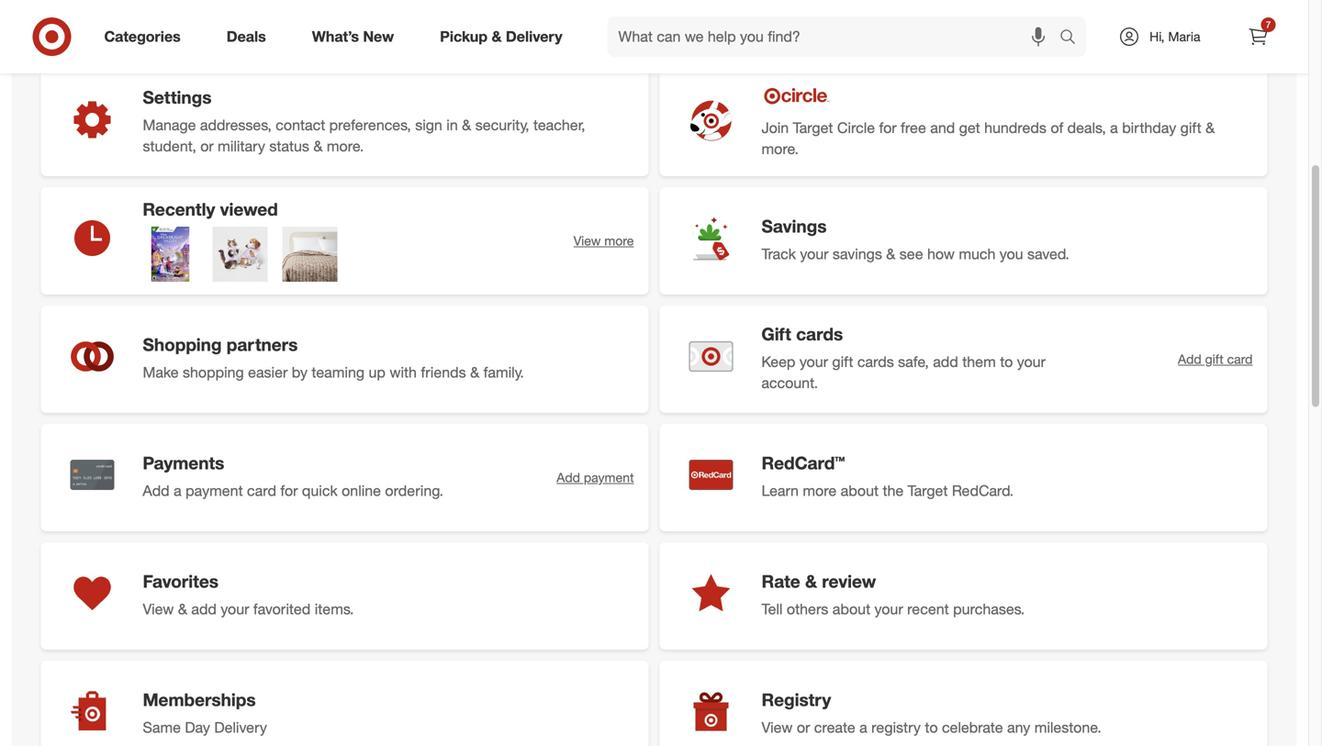 Task type: locate. For each thing, give the bounding box(es) containing it.
1 vertical spatial about
[[833, 601, 871, 618]]

0 horizontal spatial card
[[247, 482, 276, 500]]

0 vertical spatial see
[[388, 23, 412, 41]]

to inside registry view or create a registry to celebrate any milestone.
[[925, 719, 938, 737]]

0 horizontal spatial view
[[143, 601, 174, 618]]

and right details,
[[526, 23, 551, 41]]

add payment button
[[557, 469, 634, 487]]

target right the
[[908, 482, 948, 500]]

0 vertical spatial for
[[879, 119, 897, 137]]

add inside add payment button
[[557, 470, 580, 486]]

cards
[[796, 324, 843, 345], [858, 353, 894, 371]]

1 vertical spatial for
[[280, 482, 298, 500]]

manage
[[143, 116, 196, 134]]

in left 'history.'
[[593, 23, 605, 41]]

memberships
[[143, 690, 256, 711]]

recent
[[908, 601, 949, 618]]

1 horizontal spatial and
[[931, 119, 955, 137]]

1 horizontal spatial delivery
[[506, 28, 563, 46]]

2 vertical spatial more
[[803, 482, 837, 500]]

1 vertical spatial card
[[247, 482, 276, 500]]

about
[[841, 482, 879, 500], [833, 601, 871, 618]]

1 vertical spatial delivery
[[214, 719, 267, 737]]

0 vertical spatial more
[[555, 23, 589, 41]]

hi, maria
[[1150, 28, 1201, 45]]

0 horizontal spatial gift
[[833, 353, 854, 371]]

your
[[609, 23, 637, 41], [800, 245, 829, 263], [800, 353, 828, 371], [1018, 353, 1046, 371], [221, 601, 249, 618], [875, 601, 903, 618]]

view inside registry view or create a registry to celebrate any milestone.
[[762, 719, 793, 737]]

for inside payments add a payment card for quick online ordering.
[[280, 482, 298, 500]]

0 vertical spatial target
[[793, 119, 833, 137]]

target circle image
[[762, 85, 832, 107]]

& left family.
[[470, 364, 480, 381]]

1 vertical spatial in
[[447, 116, 458, 134]]

add inside add gift card button
[[1178, 351, 1202, 367]]

1 horizontal spatial card
[[1228, 351, 1253, 367]]

& left security, on the left top of page
[[462, 116, 471, 134]]

for
[[879, 119, 897, 137], [280, 482, 298, 500]]

by
[[292, 364, 308, 381]]

your down savings on the right of the page
[[800, 245, 829, 263]]

view more
[[574, 233, 634, 249]]

0 vertical spatial cards
[[796, 324, 843, 345]]

0 horizontal spatial target
[[793, 119, 833, 137]]

0 vertical spatial to
[[371, 23, 384, 41]]

2 horizontal spatial more
[[803, 482, 837, 500]]

0 vertical spatial delivery
[[506, 28, 563, 46]]

add right safe,
[[933, 353, 959, 371]]

and left get
[[931, 119, 955, 137]]

1 horizontal spatial more
[[605, 233, 634, 249]]

birthday
[[1123, 119, 1177, 137]]

about inside rate & review tell others about your recent purchases.
[[833, 601, 871, 618]]

add for payments
[[557, 470, 580, 486]]

1 vertical spatial to
[[1000, 353, 1013, 371]]

contact
[[276, 116, 325, 134]]

account.
[[762, 374, 818, 392]]

search
[[1052, 29, 1096, 47]]

add down the favorites
[[191, 601, 217, 618]]

memberships same day delivery
[[143, 690, 267, 737]]

add
[[1178, 351, 1202, 367], [557, 470, 580, 486], [143, 482, 170, 500]]

up
[[369, 364, 386, 381]]

items.
[[315, 601, 354, 618]]

& down the favorites
[[178, 601, 187, 618]]

deals,
[[1068, 119, 1107, 137]]

join target circle for free and get hundreds of deals, a birthday gift & more. link
[[660, 69, 1268, 176]]

1 vertical spatial view
[[143, 601, 174, 618]]

your right them
[[1018, 353, 1046, 371]]

hi,
[[1150, 28, 1165, 45]]

& down contact
[[314, 137, 323, 155]]

get
[[960, 119, 981, 137]]

0 vertical spatial and
[[526, 23, 551, 41]]

add inside favorites view & add your favorited items.
[[191, 601, 217, 618]]

favorites view & add your favorited items.
[[143, 571, 354, 618]]

or down registry
[[797, 719, 810, 737]]

savings
[[762, 216, 827, 237]]

pickup
[[440, 28, 488, 46]]

2 horizontal spatial gift
[[1206, 351, 1224, 367]]

disney dreamlight valley - xbox series x|s/xbox one (digital) image
[[143, 227, 198, 282]]

ordering.
[[385, 482, 444, 500]]

payment inside payments add a payment card for quick online ordering.
[[186, 482, 243, 500]]

redcard™ learn more about the target redcard.
[[762, 453, 1014, 500]]

1 vertical spatial target
[[908, 482, 948, 500]]

2 vertical spatial a
[[860, 719, 868, 737]]

or
[[200, 137, 214, 155], [797, 719, 810, 737]]

1 vertical spatial you
[[1000, 245, 1024, 263]]

0 horizontal spatial for
[[280, 482, 298, 500]]

1 horizontal spatial a
[[860, 719, 868, 737]]

to
[[371, 23, 384, 41], [1000, 353, 1013, 371], [925, 719, 938, 737]]

1 horizontal spatial payment
[[584, 470, 634, 486]]

1 horizontal spatial add
[[557, 470, 580, 486]]

2 horizontal spatial add
[[1178, 351, 1202, 367]]

see left how
[[900, 245, 924, 263]]

or left military
[[200, 137, 214, 155]]

free
[[901, 119, 927, 137]]

0 horizontal spatial or
[[200, 137, 214, 155]]

0 vertical spatial card
[[1228, 351, 1253, 367]]

2 horizontal spatial view
[[762, 719, 793, 737]]

a
[[1111, 119, 1119, 137], [174, 482, 182, 500], [860, 719, 868, 737]]

& inside savings track your savings & see how much you saved.
[[887, 245, 896, 263]]

target.com,
[[203, 23, 278, 41]]

more. down 'preferences,'
[[327, 137, 364, 155]]

card
[[1228, 351, 1253, 367], [247, 482, 276, 500]]

recently viewed link
[[41, 187, 446, 295]]

0 horizontal spatial in
[[447, 116, 458, 134]]

target inside join target circle for free and get hundreds of deals, a birthday gift & more.
[[793, 119, 833, 137]]

0 horizontal spatial add
[[143, 482, 170, 500]]

maria
[[1169, 28, 1201, 45]]

savings
[[833, 245, 883, 263]]

7 link
[[1239, 17, 1279, 57]]

delivery right pickup
[[506, 28, 563, 46]]

quick
[[302, 482, 338, 500]]

gift inside join target circle for free and get hundreds of deals, a birthday gift & more.
[[1181, 119, 1202, 137]]

see left "tracking,"
[[388, 23, 412, 41]]

1 horizontal spatial more.
[[762, 140, 799, 158]]

1 horizontal spatial view
[[574, 233, 601, 249]]

add inside payments add a payment card for quick online ordering.
[[143, 482, 170, 500]]

0 horizontal spatial a
[[174, 482, 182, 500]]

1 horizontal spatial or
[[797, 719, 810, 737]]

add gift card
[[1178, 351, 1253, 367]]

gift cards keep your gift cards safe, add them to your account.
[[762, 324, 1046, 392]]

view inside view more link
[[574, 233, 601, 249]]

in right sign
[[447, 116, 458, 134]]

your inside favorites view & add your favorited items.
[[221, 601, 249, 618]]

about down review
[[833, 601, 871, 618]]

details,
[[476, 23, 522, 41]]

for left free
[[879, 119, 897, 137]]

of
[[1051, 119, 1064, 137]]

1 horizontal spatial cards
[[858, 353, 894, 371]]

in
[[593, 23, 605, 41], [447, 116, 458, 134]]

0 vertical spatial in
[[593, 23, 605, 41]]

shopping
[[143, 334, 222, 355]]

& up others
[[805, 571, 817, 592]]

what's new link
[[296, 17, 417, 57]]

cards right gift
[[796, 324, 843, 345]]

1 vertical spatial a
[[174, 482, 182, 500]]

0 horizontal spatial more.
[[327, 137, 364, 155]]

and inside join target circle for free and get hundreds of deals, a birthday gift & more.
[[931, 119, 955, 137]]

0 vertical spatial a
[[1111, 119, 1119, 137]]

a right deals,
[[1111, 119, 1119, 137]]

the
[[883, 482, 904, 500]]

1 horizontal spatial add
[[933, 353, 959, 371]]

0 horizontal spatial cards
[[796, 324, 843, 345]]

add inside gift cards keep your gift cards safe, add them to your account.
[[933, 353, 959, 371]]

0 horizontal spatial you
[[101, 23, 125, 41]]

registry view or create a registry to celebrate any milestone.
[[762, 690, 1102, 737]]

learn
[[762, 482, 799, 500]]

payment
[[584, 470, 634, 486], [186, 482, 243, 500]]

more. inside settings manage addresses, contact preferences, sign in & security, teacher, student, or military status & more.
[[327, 137, 364, 155]]

1 horizontal spatial you
[[1000, 245, 1024, 263]]

for inside join target circle for free and get hundreds of deals, a birthday gift & more.
[[879, 119, 897, 137]]

you right 'much'
[[1000, 245, 1024, 263]]

& right birthday
[[1206, 119, 1215, 137]]

view
[[574, 233, 601, 249], [143, 601, 174, 618], [762, 719, 793, 737]]

2 horizontal spatial a
[[1111, 119, 1119, 137]]

your left 'history.'
[[609, 23, 637, 41]]

a right create
[[860, 719, 868, 737]]

sign
[[415, 116, 443, 134]]

to right registry at bottom right
[[925, 719, 938, 737]]

savings track your savings & see how much you saved.
[[762, 216, 1070, 263]]

delivery right day
[[214, 719, 267, 737]]

view inside favorites view & add your favorited items.
[[143, 601, 174, 618]]

1 horizontal spatial to
[[925, 719, 938, 737]]

family.
[[484, 364, 524, 381]]

how
[[928, 245, 955, 263]]

to right them
[[1000, 353, 1013, 371]]

& inside rate & review tell others about your recent purchases.
[[805, 571, 817, 592]]

categories link
[[89, 17, 204, 57]]

0 horizontal spatial delivery
[[214, 719, 267, 737]]

1 vertical spatial see
[[900, 245, 924, 263]]

0 horizontal spatial add
[[191, 601, 217, 618]]

0 horizontal spatial payment
[[186, 482, 243, 500]]

gift inside button
[[1206, 351, 1224, 367]]

0 horizontal spatial more
[[555, 23, 589, 41]]

your left 'favorited'
[[221, 601, 249, 618]]

online
[[342, 482, 381, 500]]

view more link
[[574, 232, 634, 250]]

day
[[185, 719, 210, 737]]

1 vertical spatial add
[[191, 601, 217, 618]]

1 horizontal spatial see
[[900, 245, 924, 263]]

same
[[143, 719, 181, 737]]

add
[[933, 353, 959, 371], [191, 601, 217, 618]]

more. down join
[[762, 140, 799, 158]]

purchases.
[[954, 601, 1025, 618]]

shopping partners make shopping easier by teaming up with friends & family.
[[143, 334, 524, 381]]

0 vertical spatial or
[[200, 137, 214, 155]]

cards left safe,
[[858, 353, 894, 371]]

1 horizontal spatial for
[[879, 119, 897, 137]]

to right able
[[371, 23, 384, 41]]

card inside button
[[1228, 351, 1253, 367]]

a down payments
[[174, 482, 182, 500]]

history.
[[641, 23, 688, 41]]

1 horizontal spatial gift
[[1181, 119, 1202, 137]]

you inside savings track your savings & see how much you saved.
[[1000, 245, 1024, 263]]

your left recent
[[875, 601, 903, 618]]

1 vertical spatial and
[[931, 119, 955, 137]]

0 vertical spatial about
[[841, 482, 879, 500]]

addresses,
[[200, 116, 272, 134]]

1 vertical spatial more
[[605, 233, 634, 249]]

more inside redcard™ learn more about the target redcard.
[[803, 482, 837, 500]]

1 horizontal spatial target
[[908, 482, 948, 500]]

0 vertical spatial add
[[933, 353, 959, 371]]

rate
[[762, 571, 801, 592]]

for left quick
[[280, 482, 298, 500]]

any
[[1008, 719, 1031, 737]]

your up account.
[[800, 353, 828, 371]]

2 horizontal spatial to
[[1000, 353, 1013, 371]]

deals link
[[211, 17, 289, 57]]

& right 'savings'
[[887, 245, 896, 263]]

1 vertical spatial or
[[797, 719, 810, 737]]

2 vertical spatial view
[[762, 719, 793, 737]]

0 vertical spatial view
[[574, 233, 601, 249]]

you left order on the left top
[[101, 23, 125, 41]]

celebrate
[[942, 719, 1004, 737]]

2 vertical spatial to
[[925, 719, 938, 737]]

about left the
[[841, 482, 879, 500]]

target down 'target circle' "image"
[[793, 119, 833, 137]]



Task type: describe. For each thing, give the bounding box(es) containing it.
military
[[218, 137, 265, 155]]

or inside registry view or create a registry to celebrate any milestone.
[[797, 719, 810, 737]]

& inside join target circle for free and get hundreds of deals, a birthday gift & more.
[[1206, 119, 1215, 137]]

about inside redcard™ learn more about the target redcard.
[[841, 482, 879, 500]]

security,
[[475, 116, 530, 134]]

card inside payments add a payment card for quick online ordering.
[[247, 482, 276, 500]]

& inside shopping partners make shopping easier by teaming up with friends & family.
[[470, 364, 480, 381]]

much
[[959, 245, 996, 263]]

teaming
[[312, 364, 365, 381]]

order
[[129, 23, 164, 41]]

registry
[[762, 690, 831, 711]]

0 horizontal spatial to
[[371, 23, 384, 41]]

what's new
[[312, 28, 394, 46]]

payments
[[143, 453, 224, 474]]

settings
[[143, 87, 212, 108]]

settings manage addresses, contact preferences, sign in & security, teacher, student, or military status & more.
[[143, 87, 585, 155]]

status
[[269, 137, 309, 155]]

search button
[[1052, 17, 1096, 61]]

add payment
[[557, 470, 634, 486]]

0 vertical spatial you
[[101, 23, 125, 41]]

pickup & delivery link
[[424, 17, 586, 57]]

hundreds
[[985, 119, 1047, 137]]

add gift card button
[[1178, 350, 1253, 369]]

keep
[[762, 353, 796, 371]]

rate & review tell others about your recent purchases.
[[762, 571, 1025, 618]]

target inside redcard™ learn more about the target redcard.
[[908, 482, 948, 500]]

to inside gift cards keep your gift cards safe, add them to your account.
[[1000, 353, 1013, 371]]

What can we help you find? suggestions appear below search field
[[608, 17, 1065, 57]]

teacher,
[[534, 116, 585, 134]]

1 vertical spatial cards
[[858, 353, 894, 371]]

more. inside join target circle for free and get hundreds of deals, a birthday gift & more.
[[762, 140, 799, 158]]

favorited
[[253, 601, 311, 618]]

categories
[[104, 28, 181, 46]]

a inside payments add a payment card for quick online ordering.
[[174, 482, 182, 500]]

able
[[339, 23, 367, 41]]

0 horizontal spatial and
[[526, 23, 551, 41]]

circle
[[838, 119, 875, 137]]

easier
[[248, 364, 288, 381]]

pickup & delivery
[[440, 28, 563, 46]]

registry
[[872, 719, 921, 737]]

& right pickup
[[492, 28, 502, 46]]

shopping
[[183, 364, 244, 381]]

be
[[318, 23, 335, 41]]

your inside savings track your savings & see how much you saved.
[[800, 245, 829, 263]]

partners
[[227, 334, 298, 355]]

see inside savings track your savings & see how much you saved.
[[900, 245, 924, 263]]

a inside join target circle for free and get hundreds of deals, a birthday gift & more.
[[1111, 119, 1119, 137]]

your inside rate & review tell others about your recent purchases.
[[875, 601, 903, 618]]

1 horizontal spatial in
[[593, 23, 605, 41]]

you'll
[[282, 23, 314, 41]]

0 horizontal spatial see
[[388, 23, 412, 41]]

review
[[822, 571, 876, 592]]

what's
[[312, 28, 359, 46]]

gift inside gift cards keep your gift cards safe, add them to your account.
[[833, 353, 854, 371]]

deals
[[227, 28, 266, 46]]

join target circle for free and get hundreds of deals, a birthday gift & more.
[[762, 119, 1215, 158]]

student,
[[143, 137, 196, 155]]

add for gift cards
[[1178, 351, 1202, 367]]

milestone.
[[1035, 719, 1102, 737]]

others
[[787, 601, 829, 618]]

recently
[[143, 199, 215, 220]]

view for registry
[[762, 719, 793, 737]]

recently viewed
[[143, 199, 278, 220]]

or inside settings manage addresses, contact preferences, sign in & security, teacher, student, or military status & more.
[[200, 137, 214, 155]]

view for favorites
[[143, 601, 174, 618]]

safe,
[[898, 353, 929, 371]]

shiny dog puffer vest - purple - boots & barkley™ image
[[212, 227, 268, 282]]

& inside favorites view & add your favorited items.
[[178, 601, 187, 618]]

voile paisley printed quilt cream - threshold™ image
[[282, 227, 337, 282]]

from
[[168, 23, 199, 41]]

preferences,
[[329, 116, 411, 134]]

gift
[[762, 324, 792, 345]]

viewed
[[220, 199, 278, 220]]

tracking,
[[416, 23, 472, 41]]

delivery inside memberships same day delivery
[[214, 719, 267, 737]]

track
[[762, 245, 796, 263]]

7
[[1266, 19, 1271, 30]]

friends
[[421, 364, 466, 381]]

make
[[143, 364, 179, 381]]

in inside settings manage addresses, contact preferences, sign in & security, teacher, student, or military status & more.
[[447, 116, 458, 134]]

payment inside add payment button
[[584, 470, 634, 486]]

new
[[363, 28, 394, 46]]

payments add a payment card for quick online ordering.
[[143, 453, 444, 500]]

redcard™
[[762, 453, 845, 474]]

when you order from target.com, you'll be able to see tracking, details, and more in your history.
[[59, 23, 688, 41]]

a inside registry view or create a registry to celebrate any milestone.
[[860, 719, 868, 737]]

join
[[762, 119, 789, 137]]

when
[[59, 23, 97, 41]]

redcard.
[[952, 482, 1014, 500]]

with
[[390, 364, 417, 381]]



Task type: vqa. For each thing, say whether or not it's contained in the screenshot.
bottom using
no



